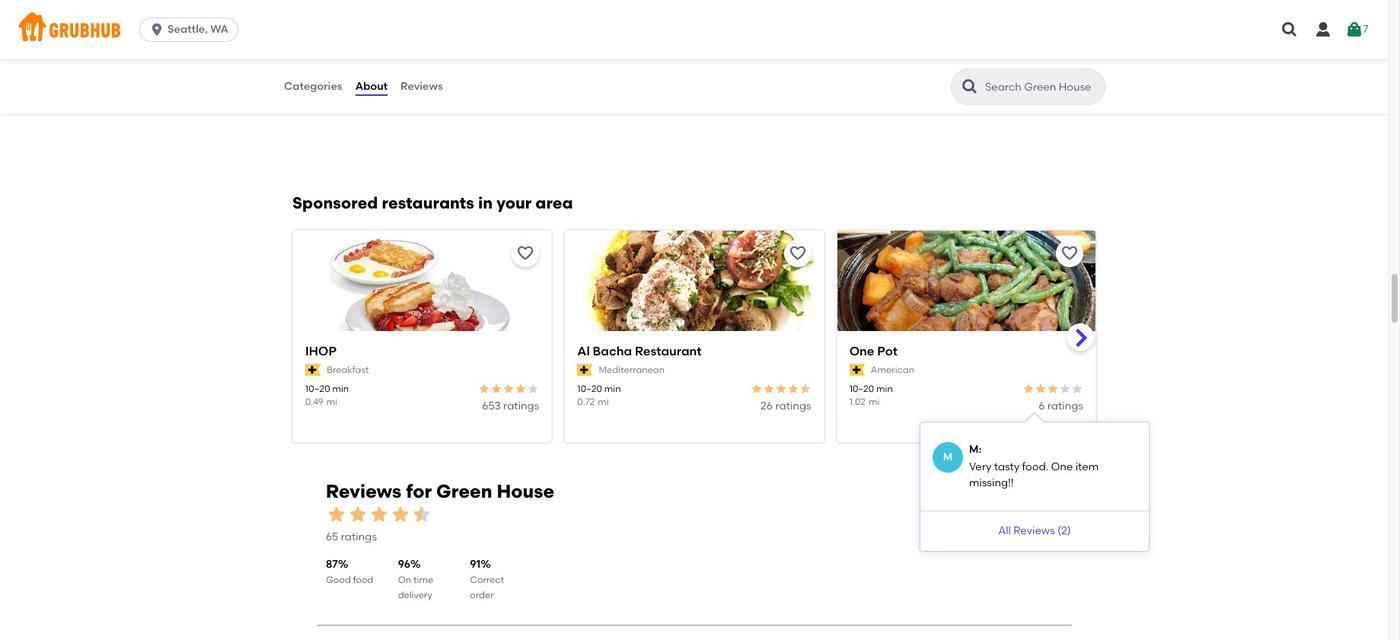 Task type: locate. For each thing, give the bounding box(es) containing it.
2 min from the left
[[604, 384, 621, 394]]

al bacha restaurant
[[578, 344, 702, 359]]

m
[[969, 443, 979, 456], [943, 451, 953, 464]]

632-
[[322, 42, 345, 55]]

3 10–20 from the left
[[850, 384, 874, 394]]

0 horizontal spatial one
[[850, 344, 875, 359]]

one pot logo image
[[837, 231, 1096, 359]]

3 min from the left
[[877, 384, 893, 394]]

1 svg image from the left
[[1281, 21, 1299, 39]]

al
[[578, 344, 590, 359]]

seattle,
[[168, 23, 208, 36]]

mi inside 10–20 min 0.72 mi
[[598, 397, 609, 408]]

reviews for reviews
[[401, 80, 443, 93]]

2
[[1062, 525, 1068, 538]]

1 horizontal spatial min
[[604, 384, 621, 394]]

2 mi from the left
[[598, 397, 609, 408]]

subscription pass image for one
[[850, 364, 865, 376]]

one
[[850, 344, 875, 359], [1051, 461, 1073, 474]]

1 save this restaurant image from the left
[[517, 245, 535, 263]]

65 ratings
[[326, 531, 377, 544]]

ihop logo image
[[293, 231, 552, 359]]

65
[[326, 531, 338, 544]]

mi
[[326, 397, 337, 408], [598, 397, 609, 408], [869, 397, 880, 408]]

96
[[398, 559, 410, 572]]

0 horizontal spatial mi
[[326, 397, 337, 408]]

subscription pass image down one pot
[[850, 364, 865, 376]]

0 horizontal spatial subscription pass image
[[578, 364, 593, 376]]

ratings for al bacha restaurant
[[776, 400, 812, 413]]

m inside m very tasty food. one item missing!!
[[969, 443, 979, 456]]

m for m
[[943, 451, 953, 464]]

svg image for seattle, wa
[[149, 22, 165, 37]]

0.49
[[305, 397, 323, 408]]

tooltip
[[921, 413, 1149, 551]]

1 vertical spatial reviews
[[326, 480, 402, 502]]

1 horizontal spatial mi
[[598, 397, 609, 408]]

10–20 min 0.72 mi
[[578, 384, 621, 408]]

10–20 inside 10–20 min 1.02 mi
[[850, 384, 874, 394]]

mi right 0.49
[[326, 397, 337, 408]]

reviews for reviews for green house
[[326, 480, 402, 502]]

ratings right 26 at the bottom of page
[[776, 400, 812, 413]]

1 min from the left
[[332, 384, 349, 394]]

on
[[398, 575, 411, 586]]

653 ratings
[[482, 400, 539, 413]]

0 horizontal spatial svg image
[[149, 22, 165, 37]]

mi right "0.72"
[[598, 397, 609, 408]]

)
[[1068, 525, 1071, 538]]

2 horizontal spatial mi
[[869, 397, 880, 408]]

1 vertical spatial one
[[1051, 461, 1073, 474]]

91
[[470, 559, 481, 572]]

reviews
[[401, 80, 443, 93], [326, 480, 402, 502], [1014, 525, 1055, 538]]

min inside 10–20 min 0.72 mi
[[604, 384, 621, 394]]

(206) 632-2600
[[292, 42, 371, 55]]

mi inside the 10–20 min 0.49 mi
[[326, 397, 337, 408]]

min for al bacha restaurant
[[604, 384, 621, 394]]

good
[[326, 575, 351, 586]]

1 horizontal spatial svg image
[[1315, 21, 1333, 39]]

min down mediterranean
[[604, 384, 621, 394]]

ratings
[[503, 400, 539, 413], [776, 400, 812, 413], [1048, 400, 1084, 413], [341, 531, 377, 544]]

10–20 inside the 10–20 min 0.49 mi
[[305, 384, 330, 394]]

sponsored
[[292, 193, 378, 213]]

7 button
[[1345, 16, 1369, 43]]

0 horizontal spatial 10–20
[[305, 384, 330, 394]]

ratings for ihop
[[503, 400, 539, 413]]

(206) 632-2600 button
[[292, 42, 371, 57]]

save this restaurant image
[[517, 245, 535, 263], [1061, 245, 1079, 263]]

m very tasty food. one item missing!!
[[969, 443, 1099, 489]]

correct
[[470, 575, 504, 586]]

2600
[[345, 42, 371, 55]]

10–20 inside 10–20 min 0.72 mi
[[578, 384, 602, 394]]

653
[[482, 400, 501, 413]]

in
[[478, 193, 493, 213]]

min for ihop
[[332, 384, 349, 394]]

reviews right about on the left of page
[[401, 80, 443, 93]]

min down breakfast
[[332, 384, 349, 394]]

2 10–20 from the left
[[578, 384, 602, 394]]

save this restaurant button
[[512, 240, 539, 267], [784, 240, 812, 267], [1056, 240, 1084, 267]]

0 horizontal spatial svg image
[[1281, 21, 1299, 39]]

1 10–20 from the left
[[305, 384, 330, 394]]

categories
[[284, 80, 342, 93]]

min inside 10–20 min 1.02 mi
[[877, 384, 893, 394]]

m up the very at right
[[969, 443, 979, 456]]

house
[[497, 480, 555, 502]]

0 horizontal spatial save this restaurant image
[[517, 245, 535, 263]]

for
[[406, 480, 432, 502]]

search icon image
[[961, 78, 979, 96]]

2 subscription pass image from the left
[[850, 364, 865, 376]]

0 vertical spatial reviews
[[401, 80, 443, 93]]

10–20 for one pot
[[850, 384, 874, 394]]

10–20
[[305, 384, 330, 394], [578, 384, 602, 394], [850, 384, 874, 394]]

10–20 up 0.49
[[305, 384, 330, 394]]

ratings right the "6"
[[1048, 400, 1084, 413]]

mi right the "1.02"
[[869, 397, 880, 408]]

mi inside 10–20 min 1.02 mi
[[869, 397, 880, 408]]

reviews left (
[[1014, 525, 1055, 538]]

ihop link
[[305, 344, 539, 361]]

ratings right 653
[[503, 400, 539, 413]]

sponsored restaurants in your area
[[292, 193, 573, 213]]

1 horizontal spatial svg image
[[1345, 21, 1364, 39]]

svg image
[[1345, 21, 1364, 39], [149, 22, 165, 37]]

0 horizontal spatial save this restaurant button
[[512, 240, 539, 267]]

1 subscription pass image from the left
[[578, 364, 593, 376]]

10–20 up "0.72"
[[578, 384, 602, 394]]

wa
[[210, 23, 228, 36]]

min down american
[[877, 384, 893, 394]]

1 horizontal spatial m
[[969, 443, 979, 456]]

2 save this restaurant image from the left
[[1061, 245, 1079, 263]]

1 horizontal spatial one
[[1051, 461, 1073, 474]]

0 horizontal spatial m
[[943, 451, 953, 464]]

subscription pass image
[[578, 364, 593, 376], [850, 364, 865, 376]]

reviews up 65 ratings
[[326, 480, 402, 502]]

reviews inside button
[[401, 80, 443, 93]]

2 horizontal spatial save this restaurant button
[[1056, 240, 1084, 267]]

2 save this restaurant button from the left
[[784, 240, 812, 267]]

one inside m very tasty food. one item missing!!
[[1051, 461, 1073, 474]]

mi for ihop
[[326, 397, 337, 408]]

star icon image
[[479, 383, 491, 395], [491, 383, 503, 395], [503, 383, 515, 395], [515, 383, 527, 395], [527, 383, 539, 395], [751, 383, 763, 395], [763, 383, 775, 395], [775, 383, 787, 395], [787, 383, 799, 395], [799, 383, 812, 395], [799, 383, 812, 395], [1023, 383, 1035, 395], [1035, 383, 1047, 395], [1047, 383, 1059, 395], [1059, 383, 1072, 395], [1072, 383, 1084, 395], [326, 504, 347, 525], [347, 504, 369, 525], [369, 504, 390, 525], [390, 504, 411, 525], [411, 504, 433, 525], [411, 504, 433, 525]]

1 mi from the left
[[326, 397, 337, 408]]

1 horizontal spatial save this restaurant button
[[784, 240, 812, 267]]

2 horizontal spatial min
[[877, 384, 893, 394]]

breakfast
[[327, 364, 369, 375]]

food.
[[1022, 461, 1049, 474]]

1 horizontal spatial save this restaurant image
[[1061, 245, 1079, 263]]

10–20 for al bacha restaurant
[[578, 384, 602, 394]]

min
[[332, 384, 349, 394], [604, 384, 621, 394], [877, 384, 893, 394]]

svg image inside seattle, wa button
[[149, 22, 165, 37]]

1 horizontal spatial subscription pass image
[[850, 364, 865, 376]]

2 svg image from the left
[[1315, 21, 1333, 39]]

3 save this restaurant button from the left
[[1056, 240, 1084, 267]]

delivery
[[398, 590, 432, 601]]

6
[[1039, 400, 1045, 413]]

subscription pass image down al
[[578, 364, 593, 376]]

one left item
[[1051, 461, 1073, 474]]

10–20 up the "1.02"
[[850, 384, 874, 394]]

87 good food
[[326, 559, 373, 586]]

0 horizontal spatial min
[[332, 384, 349, 394]]

min inside the 10–20 min 0.49 mi
[[332, 384, 349, 394]]

svg image inside '7' button
[[1345, 21, 1364, 39]]

al bacha restaurant logo image
[[565, 231, 824, 359]]

3 mi from the left
[[869, 397, 880, 408]]

1 horizontal spatial 10–20
[[578, 384, 602, 394]]

one left the pot
[[850, 344, 875, 359]]

categories button
[[283, 59, 343, 114]]

m left the very at right
[[943, 451, 953, 464]]

2 horizontal spatial 10–20
[[850, 384, 874, 394]]

svg image
[[1281, 21, 1299, 39], [1315, 21, 1333, 39]]



Task type: vqa. For each thing, say whether or not it's contained in the screenshot.
2nd Cooked from the top of the page
no



Task type: describe. For each thing, give the bounding box(es) containing it.
Search Green House search field
[[984, 80, 1100, 94]]

green
[[436, 480, 492, 502]]

0.72
[[578, 397, 595, 408]]

reviews for green house
[[326, 480, 555, 502]]

one pot
[[850, 344, 898, 359]]

al bacha restaurant link
[[578, 344, 812, 361]]

save this restaurant image for ihop
[[517, 245, 535, 263]]

(206)
[[292, 42, 320, 55]]

order
[[470, 590, 494, 601]]

about
[[355, 80, 388, 93]]

ratings right "65"
[[341, 531, 377, 544]]

time
[[414, 575, 433, 586]]

bacha
[[593, 344, 632, 359]]

save this restaurant image
[[789, 245, 807, 263]]

reviews button
[[400, 59, 444, 114]]

area
[[536, 193, 573, 213]]

subscription pass image
[[305, 364, 321, 376]]

26
[[761, 400, 773, 413]]

87
[[326, 559, 338, 572]]

1.02
[[850, 397, 866, 408]]

6 ratings
[[1039, 400, 1084, 413]]

tooltip containing m
[[921, 413, 1149, 551]]

mi for one pot
[[869, 397, 880, 408]]

all reviews ( 2 )
[[999, 525, 1071, 538]]

10–20 min 0.49 mi
[[305, 384, 349, 408]]

subscription pass image for al
[[578, 364, 593, 376]]

save this restaurant image for one pot
[[1061, 245, 1079, 263]]

your
[[497, 193, 532, 213]]

ratings for one pot
[[1048, 400, 1084, 413]]

mediterranean
[[599, 364, 665, 375]]

10–20 for ihop
[[305, 384, 330, 394]]

main navigation navigation
[[0, 0, 1389, 59]]

ihop
[[305, 344, 337, 359]]

10–20 min 1.02 mi
[[850, 384, 893, 408]]

26 ratings
[[761, 400, 812, 413]]

american
[[871, 364, 915, 375]]

(
[[1058, 525, 1062, 538]]

save this restaurant button for al
[[784, 240, 812, 267]]

m for m very tasty food. one item missing!!
[[969, 443, 979, 456]]

min for one pot
[[877, 384, 893, 394]]

item
[[1076, 461, 1099, 474]]

svg image for 7
[[1345, 21, 1364, 39]]

0 vertical spatial one
[[850, 344, 875, 359]]

pot
[[878, 344, 898, 359]]

about button
[[355, 59, 388, 114]]

96 on time delivery
[[398, 559, 433, 601]]

one pot link
[[850, 344, 1084, 361]]

food
[[353, 575, 373, 586]]

save this restaurant button for one
[[1056, 240, 1084, 267]]

1 save this restaurant button from the left
[[512, 240, 539, 267]]

missing!!
[[969, 476, 1014, 489]]

tasty
[[994, 461, 1020, 474]]

mi for al bacha restaurant
[[598, 397, 609, 408]]

very
[[969, 461, 992, 474]]

all
[[999, 525, 1011, 538]]

restaurants
[[382, 193, 474, 213]]

restaurant
[[635, 344, 702, 359]]

91 correct order
[[470, 559, 504, 601]]

2 vertical spatial reviews
[[1014, 525, 1055, 538]]

7
[[1364, 23, 1369, 36]]

seattle, wa button
[[139, 18, 244, 42]]

seattle, wa
[[168, 23, 228, 36]]



